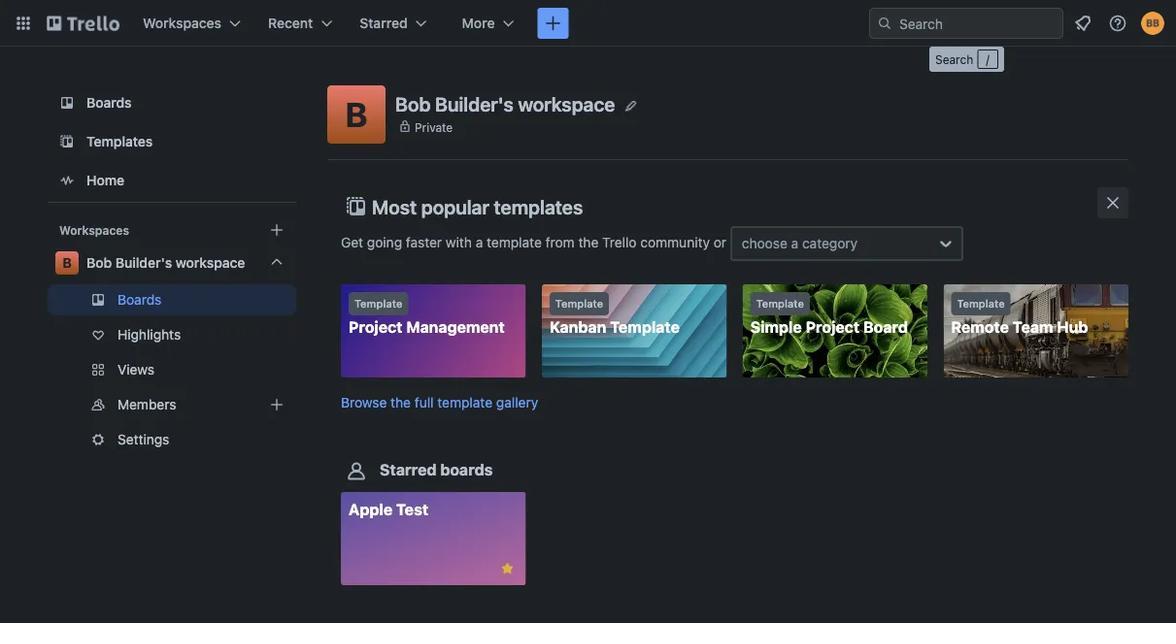 Task type: describe. For each thing, give the bounding box(es) containing it.
home
[[86, 172, 124, 188]]

search image
[[877, 16, 893, 31]]

template right kanban
[[610, 318, 680, 337]]

project inside template simple project board
[[806, 318, 860, 337]]

0 vertical spatial workspace
[[518, 93, 615, 115]]

1 horizontal spatial a
[[792, 236, 799, 252]]

1 horizontal spatial bob builder's workspace
[[395, 93, 615, 115]]

templates link
[[48, 124, 296, 159]]

templates
[[86, 134, 153, 150]]

b inside button
[[346, 94, 368, 135]]

or
[[714, 234, 727, 250]]

open information menu image
[[1109, 14, 1128, 33]]

search
[[936, 52, 974, 66]]

settings link
[[48, 425, 296, 456]]

with
[[446, 234, 472, 250]]

test
[[396, 501, 429, 520]]

remote
[[952, 318, 1010, 337]]

going
[[367, 234, 402, 250]]

starred button
[[348, 8, 439, 39]]

1 vertical spatial bob
[[86, 255, 112, 271]]

add image
[[265, 394, 289, 417]]

settings
[[118, 432, 169, 448]]

browse the full template gallery
[[341, 395, 538, 411]]

template board image
[[55, 130, 79, 154]]

home link
[[48, 163, 296, 198]]

back to home image
[[47, 8, 120, 39]]

1 horizontal spatial bob
[[395, 93, 431, 115]]

private
[[415, 120, 453, 134]]

template simple project board
[[751, 298, 908, 337]]

workspaces button
[[131, 8, 253, 39]]

board
[[864, 318, 908, 337]]

create board or workspace image
[[544, 14, 563, 33]]

1 vertical spatial b
[[62, 255, 72, 271]]

trello
[[603, 234, 637, 250]]

0 horizontal spatial the
[[391, 395, 411, 411]]

starred for starred boards
[[380, 461, 437, 480]]

template for remote
[[957, 298, 1005, 310]]

highlights link
[[48, 320, 296, 351]]

template remote team hub
[[952, 298, 1089, 337]]

0 notifications image
[[1072, 12, 1095, 35]]

primary element
[[0, 0, 1177, 47]]

gallery
[[496, 395, 538, 411]]

boards
[[440, 461, 493, 480]]

1 vertical spatial workspace
[[176, 255, 245, 271]]

project inside template project management
[[349, 318, 403, 337]]

get
[[341, 234, 363, 250]]

choose a category
[[742, 236, 858, 252]]

bob builder (bobbuilder40) image
[[1142, 12, 1165, 35]]

from
[[546, 234, 575, 250]]

0 vertical spatial builder's
[[435, 93, 514, 115]]

most popular templates
[[372, 195, 583, 218]]

community
[[641, 234, 710, 250]]

click to unstar this board. it will be removed from your starred list. image
[[499, 561, 517, 578]]

faster
[[406, 234, 442, 250]]

views
[[118, 362, 155, 378]]

more
[[462, 15, 495, 31]]

apple
[[349, 501, 393, 520]]

hub
[[1058, 318, 1089, 337]]

1 vertical spatial bob builder's workspace
[[86, 255, 245, 271]]

create a workspace image
[[265, 219, 289, 242]]

Search field
[[893, 9, 1063, 38]]

2 boards link from the top
[[48, 285, 296, 316]]



Task type: vqa. For each thing, say whether or not it's contained in the screenshot.
2nd Collapse list icon
no



Task type: locate. For each thing, give the bounding box(es) containing it.
template inside template project management
[[355, 298, 403, 310]]

0 vertical spatial template
[[487, 234, 542, 250]]

template project management
[[349, 298, 505, 337]]

templates
[[494, 195, 583, 218]]

full
[[415, 395, 434, 411]]

1 boards link from the top
[[48, 86, 296, 120]]

template right full
[[438, 395, 493, 411]]

highlights
[[118, 327, 181, 343]]

boards for second boards link from the bottom of the page
[[86, 95, 132, 111]]

1 vertical spatial workspaces
[[59, 223, 129, 237]]

builder's up highlights
[[115, 255, 172, 271]]

builder's
[[435, 93, 514, 115], [115, 255, 172, 271]]

boards up 'templates'
[[86, 95, 132, 111]]

members
[[118, 397, 176, 413]]

recent button
[[257, 8, 344, 39]]

1 vertical spatial boards link
[[48, 285, 296, 316]]

0 horizontal spatial builder's
[[115, 255, 172, 271]]

browse
[[341, 395, 387, 411]]

0 horizontal spatial b
[[62, 255, 72, 271]]

1 horizontal spatial builder's
[[435, 93, 514, 115]]

apple test link
[[341, 493, 526, 586]]

starred
[[360, 15, 408, 31], [380, 461, 437, 480]]

/
[[987, 52, 990, 66]]

workspaces inside dropdown button
[[143, 15, 222, 31]]

management
[[407, 318, 505, 337]]

template down going
[[355, 298, 403, 310]]

template
[[487, 234, 542, 250], [438, 395, 493, 411]]

builder's up private
[[435, 93, 514, 115]]

bob builder's workspace up private
[[395, 93, 615, 115]]

workspace
[[518, 93, 615, 115], [176, 255, 245, 271]]

template for kanban
[[556, 298, 604, 310]]

project up browse at the bottom left of the page
[[349, 318, 403, 337]]

template
[[355, 298, 403, 310], [556, 298, 604, 310], [757, 298, 804, 310], [957, 298, 1005, 310], [610, 318, 680, 337]]

views link
[[48, 355, 296, 386]]

workspaces
[[143, 15, 222, 31], [59, 223, 129, 237]]

the
[[579, 234, 599, 250], [391, 395, 411, 411]]

starred up test
[[380, 461, 437, 480]]

boards up highlights
[[118, 292, 162, 308]]

popular
[[421, 195, 490, 218]]

template for project
[[355, 298, 403, 310]]

project
[[349, 318, 403, 337], [806, 318, 860, 337]]

a right with on the left top of the page
[[476, 234, 483, 250]]

1 horizontal spatial b
[[346, 94, 368, 135]]

workspace up the highlights link
[[176, 255, 245, 271]]

2 project from the left
[[806, 318, 860, 337]]

bob builder's workspace
[[395, 93, 615, 115], [86, 255, 245, 271]]

template inside template remote team hub
[[957, 298, 1005, 310]]

template up remote
[[957, 298, 1005, 310]]

bob down home
[[86, 255, 112, 271]]

b button
[[327, 86, 386, 144]]

0 vertical spatial workspaces
[[143, 15, 222, 31]]

workspace down "create board or workspace" icon
[[518, 93, 615, 115]]

recent
[[268, 15, 313, 31]]

most
[[372, 195, 417, 218]]

category
[[803, 236, 858, 252]]

browse the full template gallery link
[[341, 395, 538, 411]]

0 vertical spatial b
[[346, 94, 368, 135]]

the left full
[[391, 395, 411, 411]]

1 vertical spatial boards
[[118, 292, 162, 308]]

home image
[[55, 169, 79, 192]]

0 horizontal spatial workspaces
[[59, 223, 129, 237]]

apple test
[[349, 501, 429, 520]]

template for simple
[[757, 298, 804, 310]]

simple
[[751, 318, 802, 337]]

1 vertical spatial starred
[[380, 461, 437, 480]]

1 horizontal spatial project
[[806, 318, 860, 337]]

board image
[[55, 91, 79, 115]]

template up simple
[[757, 298, 804, 310]]

more button
[[451, 8, 526, 39]]

0 vertical spatial bob
[[395, 93, 431, 115]]

bob builder's workspace up the highlights link
[[86, 255, 245, 271]]

0 vertical spatial the
[[579, 234, 599, 250]]

1 vertical spatial template
[[438, 395, 493, 411]]

the right 'from'
[[579, 234, 599, 250]]

starred inside starred popup button
[[360, 15, 408, 31]]

get going faster with a template from the trello community or
[[341, 234, 730, 250]]

team
[[1013, 318, 1054, 337]]

1 horizontal spatial workspace
[[518, 93, 615, 115]]

template up kanban
[[556, 298, 604, 310]]

project left board
[[806, 318, 860, 337]]

bob
[[395, 93, 431, 115], [86, 255, 112, 271]]

boards for 2nd boards link
[[118, 292, 162, 308]]

0 horizontal spatial a
[[476, 234, 483, 250]]

0 horizontal spatial workspace
[[176, 255, 245, 271]]

bob up private
[[395, 93, 431, 115]]

1 horizontal spatial workspaces
[[143, 15, 222, 31]]

0 horizontal spatial bob builder's workspace
[[86, 255, 245, 271]]

starred right recent dropdown button
[[360, 15, 408, 31]]

kanban
[[550, 318, 607, 337]]

members link
[[48, 390, 296, 421]]

b left private
[[346, 94, 368, 135]]

1 vertical spatial builder's
[[115, 255, 172, 271]]

template inside template simple project board
[[757, 298, 804, 310]]

1 project from the left
[[349, 318, 403, 337]]

0 vertical spatial starred
[[360, 15, 408, 31]]

a right the choose
[[792, 236, 799, 252]]

boards
[[86, 95, 132, 111], [118, 292, 162, 308]]

boards link
[[48, 86, 296, 120], [48, 285, 296, 316]]

0 vertical spatial boards
[[86, 95, 132, 111]]

choose
[[742, 236, 788, 252]]

0 horizontal spatial bob
[[86, 255, 112, 271]]

b down home icon
[[62, 255, 72, 271]]

b
[[346, 94, 368, 135], [62, 255, 72, 271]]

boards link up the highlights link
[[48, 285, 296, 316]]

0 horizontal spatial project
[[349, 318, 403, 337]]

starred boards
[[380, 461, 493, 480]]

1 horizontal spatial the
[[579, 234, 599, 250]]

0 vertical spatial boards link
[[48, 86, 296, 120]]

a
[[476, 234, 483, 250], [792, 236, 799, 252]]

template kanban template
[[550, 298, 680, 337]]

0 vertical spatial bob builder's workspace
[[395, 93, 615, 115]]

boards link up templates link
[[48, 86, 296, 120]]

starred for starred
[[360, 15, 408, 31]]

1 vertical spatial the
[[391, 395, 411, 411]]

template down "templates"
[[487, 234, 542, 250]]



